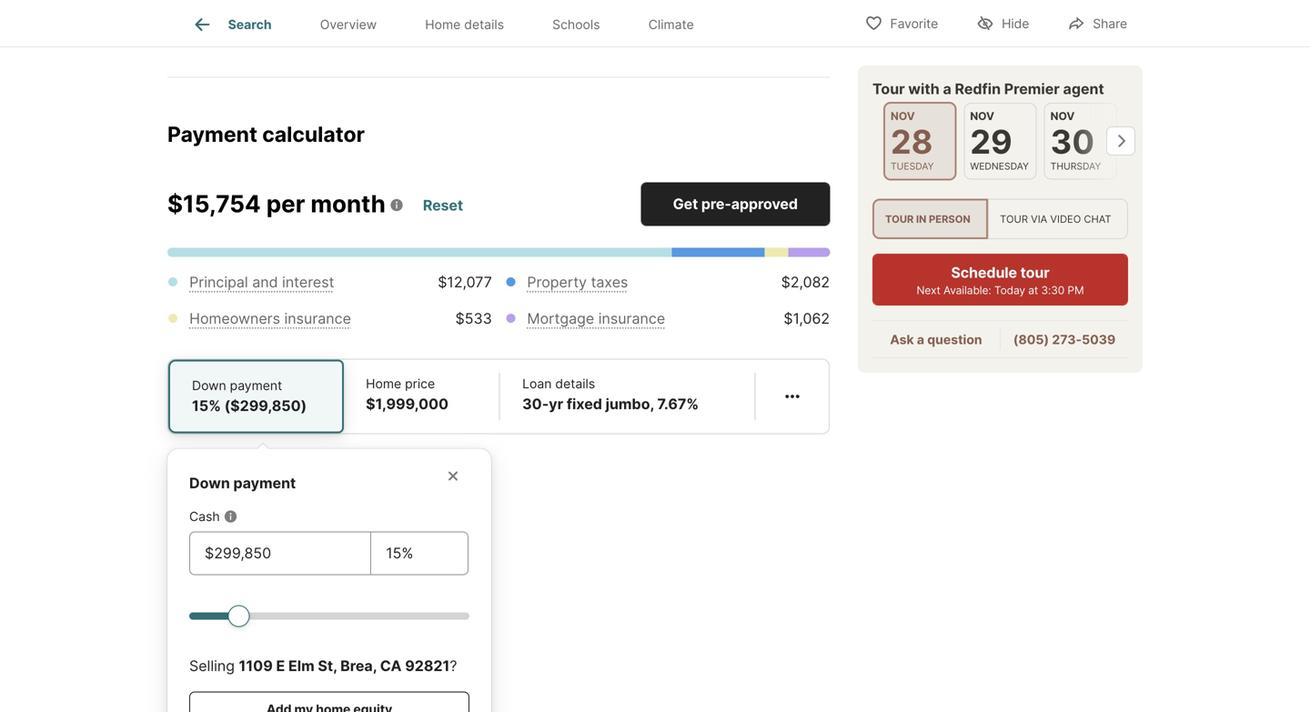 Task type: vqa. For each thing, say whether or not it's contained in the screenshot.
844-
no



Task type: describe. For each thing, give the bounding box(es) containing it.
insurance for homeowners insurance
[[284, 310, 351, 328]]

selling
[[189, 658, 235, 676]]

schedule
[[952, 264, 1018, 282]]

$1,062
[[784, 310, 830, 328]]

$533
[[456, 310, 492, 328]]

92821
[[405, 658, 450, 676]]

tour
[[1021, 264, 1050, 282]]

jumbo,
[[606, 396, 654, 413]]

st,
[[318, 658, 337, 676]]

ad region
[[167, 0, 830, 30]]

yr
[[549, 396, 564, 413]]

hide button
[[961, 4, 1045, 41]]

Down Payment Slider range field
[[189, 605, 470, 627]]

via
[[1031, 213, 1048, 225]]

pm
[[1068, 284, 1085, 297]]

agent
[[1064, 80, 1105, 98]]

taxes
[[591, 274, 628, 291]]

available:
[[944, 284, 992, 297]]

pre-
[[702, 195, 732, 213]]

principal and interest
[[189, 274, 334, 291]]

payment for down payment
[[233, 475, 296, 493]]

homeowners insurance
[[189, 310, 351, 328]]

$1,999,000
[[366, 396, 449, 413]]

at
[[1029, 284, 1039, 297]]

property taxes link
[[527, 274, 628, 291]]

principal and interest link
[[189, 274, 334, 291]]

favorite button
[[850, 4, 954, 41]]

tuesday
[[891, 161, 934, 172]]

climate tab
[[625, 3, 718, 46]]

principal
[[189, 274, 248, 291]]

tour for tour in person
[[886, 213, 914, 225]]

overview
[[320, 17, 377, 32]]

approved
[[732, 195, 798, 213]]

28
[[891, 122, 933, 162]]

next image
[[1107, 127, 1136, 156]]

chat
[[1084, 213, 1112, 225]]

(805)
[[1014, 332, 1050, 348]]

search link
[[192, 14, 272, 35]]

favorite
[[891, 16, 939, 31]]

ca
[[380, 658, 402, 676]]

reset button
[[422, 189, 464, 222]]

search
[[228, 17, 272, 32]]

payment for down payment 15% ($299,850)
[[230, 378, 282, 394]]

climate
[[649, 17, 694, 32]]

month
[[311, 190, 386, 219]]

property taxes
[[527, 274, 628, 291]]

nov 30 thursday
[[1051, 110, 1102, 172]]

down for down payment 15% ($299,850)
[[192, 378, 226, 394]]

person
[[929, 213, 971, 225]]

next
[[917, 284, 941, 297]]

share button
[[1052, 4, 1143, 41]]

details for home details
[[464, 17, 504, 32]]

selling 1109 e elm st, brea, ca 92821 ?
[[189, 658, 457, 676]]

get
[[673, 195, 698, 213]]

e
[[276, 658, 285, 676]]

tab list containing search
[[167, 0, 733, 46]]

ask a question
[[891, 332, 983, 348]]

schools tab
[[528, 3, 625, 46]]

wednesday
[[971, 161, 1029, 172]]

list box containing tour in person
[[873, 199, 1129, 240]]

nov 29 wednesday
[[971, 110, 1029, 172]]

nov for 30
[[1051, 110, 1075, 123]]

homeowners
[[189, 310, 280, 328]]

$12,077
[[438, 274, 492, 291]]



Task type: locate. For each thing, give the bounding box(es) containing it.
nov inside nov 30 thursday
[[1051, 110, 1075, 123]]

get pre-approved
[[673, 195, 798, 213]]

tour for tour via video chat
[[1000, 213, 1029, 225]]

brea,
[[341, 658, 377, 676]]

273-
[[1053, 332, 1082, 348]]

29
[[971, 122, 1013, 162]]

1 vertical spatial a
[[917, 332, 925, 348]]

tour with a redfin premier agent
[[873, 80, 1105, 98]]

(805) 273-5039 link
[[1014, 332, 1116, 348]]

details for loan details 30-yr fixed jumbo, 7.67%
[[556, 377, 595, 392]]

in
[[917, 213, 927, 225]]

tour left via
[[1000, 213, 1029, 225]]

loan details 30-yr fixed jumbo, 7.67%
[[523, 377, 699, 413]]

down for down payment
[[189, 475, 230, 493]]

payment inside down payment 15% ($299,850)
[[230, 378, 282, 394]]

1 horizontal spatial a
[[943, 80, 952, 98]]

a right with
[[943, 80, 952, 98]]

($299,850)
[[224, 397, 307, 415]]

0 vertical spatial details
[[464, 17, 504, 32]]

0 horizontal spatial a
[[917, 332, 925, 348]]

down inside tooltip
[[189, 475, 230, 493]]

tour
[[873, 80, 905, 98], [886, 213, 914, 225], [1000, 213, 1029, 225]]

insurance for mortgage insurance
[[599, 310, 666, 328]]

thursday
[[1051, 161, 1102, 172]]

nov
[[891, 110, 915, 123], [971, 110, 995, 123], [1051, 110, 1075, 123]]

2 horizontal spatial nov
[[1051, 110, 1075, 123]]

$15,754
[[167, 190, 261, 219]]

elm
[[289, 658, 315, 676]]

overview tab
[[296, 3, 401, 46]]

home details tab
[[401, 3, 528, 46]]

nov inside nov 29 wednesday
[[971, 110, 995, 123]]

nov inside nov 28 tuesday
[[891, 110, 915, 123]]

calculator
[[262, 121, 365, 147]]

get pre-approved button
[[641, 183, 830, 226]]

payment calculator
[[167, 121, 365, 147]]

nov 28 tuesday
[[891, 110, 934, 172]]

30
[[1051, 122, 1095, 162]]

price
[[405, 377, 435, 392]]

1109
[[239, 658, 273, 676]]

nov for 29
[[971, 110, 995, 123]]

nov down redfin
[[971, 110, 995, 123]]

1 vertical spatial details
[[556, 377, 595, 392]]

payment down ($299,850)
[[233, 475, 296, 493]]

0 vertical spatial home
[[425, 17, 461, 32]]

None button
[[884, 102, 957, 181], [964, 103, 1037, 180], [1045, 103, 1118, 180], [884, 102, 957, 181], [964, 103, 1037, 180], [1045, 103, 1118, 180]]

tour in person
[[886, 213, 971, 225]]

1 horizontal spatial details
[[556, 377, 595, 392]]

payment
[[230, 378, 282, 394], [233, 475, 296, 493]]

0 vertical spatial down
[[192, 378, 226, 394]]

$15,754 per month
[[167, 190, 386, 219]]

5039
[[1082, 332, 1116, 348]]

question
[[928, 332, 983, 348]]

1 vertical spatial home
[[366, 377, 402, 392]]

2 nov from the left
[[971, 110, 995, 123]]

tooltip
[[167, 435, 830, 713]]

insurance down the taxes
[[599, 310, 666, 328]]

insurance down interest
[[284, 310, 351, 328]]

1 vertical spatial down
[[189, 475, 230, 493]]

2 insurance from the left
[[599, 310, 666, 328]]

30-
[[523, 396, 549, 413]]

tour left with
[[873, 80, 905, 98]]

(805) 273-5039
[[1014, 332, 1116, 348]]

nov down with
[[891, 110, 915, 123]]

1 horizontal spatial insurance
[[599, 310, 666, 328]]

1 horizontal spatial home
[[425, 17, 461, 32]]

0 horizontal spatial details
[[464, 17, 504, 32]]

3 nov from the left
[[1051, 110, 1075, 123]]

fixed
[[567, 396, 603, 413]]

1 nov from the left
[[891, 110, 915, 123]]

tooltip containing down payment
[[167, 435, 830, 713]]

tour for tour with a redfin premier agent
[[873, 80, 905, 98]]

share
[[1093, 16, 1128, 31]]

0 vertical spatial a
[[943, 80, 952, 98]]

loan
[[523, 377, 552, 392]]

today
[[995, 284, 1026, 297]]

schools
[[553, 17, 600, 32]]

cash
[[189, 509, 220, 525]]

payment up ($299,850)
[[230, 378, 282, 394]]

home for home price $1,999,000
[[366, 377, 402, 392]]

details inside loan details 30-yr fixed jumbo, 7.67%
[[556, 377, 595, 392]]

schedule tour next available: today at 3:30 pm
[[917, 264, 1085, 297]]

list box
[[873, 199, 1129, 240]]

1 insurance from the left
[[284, 310, 351, 328]]

?
[[450, 658, 457, 676]]

details
[[464, 17, 504, 32], [556, 377, 595, 392]]

down inside down payment 15% ($299,850)
[[192, 378, 226, 394]]

15%
[[192, 397, 221, 415]]

down payment 15% ($299,850)
[[192, 378, 307, 415]]

7.67%
[[658, 396, 699, 413]]

down up 15%
[[192, 378, 226, 394]]

per
[[266, 190, 305, 219]]

0 horizontal spatial nov
[[891, 110, 915, 123]]

mortgage insurance
[[527, 310, 666, 328]]

home inside tab
[[425, 17, 461, 32]]

a
[[943, 80, 952, 98], [917, 332, 925, 348]]

hide
[[1002, 16, 1030, 31]]

home price $1,999,000
[[366, 377, 449, 413]]

3:30
[[1042, 284, 1065, 297]]

ask a question link
[[891, 332, 983, 348]]

home for home details
[[425, 17, 461, 32]]

0 horizontal spatial insurance
[[284, 310, 351, 328]]

tour left in
[[886, 213, 914, 225]]

a right ask
[[917, 332, 925, 348]]

insurance
[[284, 310, 351, 328], [599, 310, 666, 328]]

home inside home price $1,999,000
[[366, 377, 402, 392]]

home details
[[425, 17, 504, 32]]

0 vertical spatial payment
[[230, 378, 282, 394]]

premier
[[1005, 80, 1060, 98]]

1 vertical spatial payment
[[233, 475, 296, 493]]

payment
[[167, 121, 257, 147]]

0 horizontal spatial home
[[366, 377, 402, 392]]

redfin
[[955, 80, 1001, 98]]

ask
[[891, 332, 914, 348]]

1 horizontal spatial nov
[[971, 110, 995, 123]]

property
[[527, 274, 587, 291]]

mortgage insurance link
[[527, 310, 666, 328]]

video
[[1051, 213, 1082, 225]]

down
[[192, 378, 226, 394], [189, 475, 230, 493]]

tour via video chat
[[1000, 213, 1112, 225]]

and
[[252, 274, 278, 291]]

tab list
[[167, 0, 733, 46]]

interest
[[282, 274, 334, 291]]

with
[[909, 80, 940, 98]]

$2,082
[[782, 274, 830, 291]]

mortgage
[[527, 310, 595, 328]]

nov down "agent"
[[1051, 110, 1075, 123]]

None text field
[[205, 543, 356, 565], [386, 543, 453, 565], [205, 543, 356, 565], [386, 543, 453, 565]]

details inside tab
[[464, 17, 504, 32]]

reset
[[423, 196, 463, 214]]

nov for 28
[[891, 110, 915, 123]]

down payment
[[189, 475, 296, 493]]

homeowners insurance link
[[189, 310, 351, 328]]

down up cash
[[189, 475, 230, 493]]



